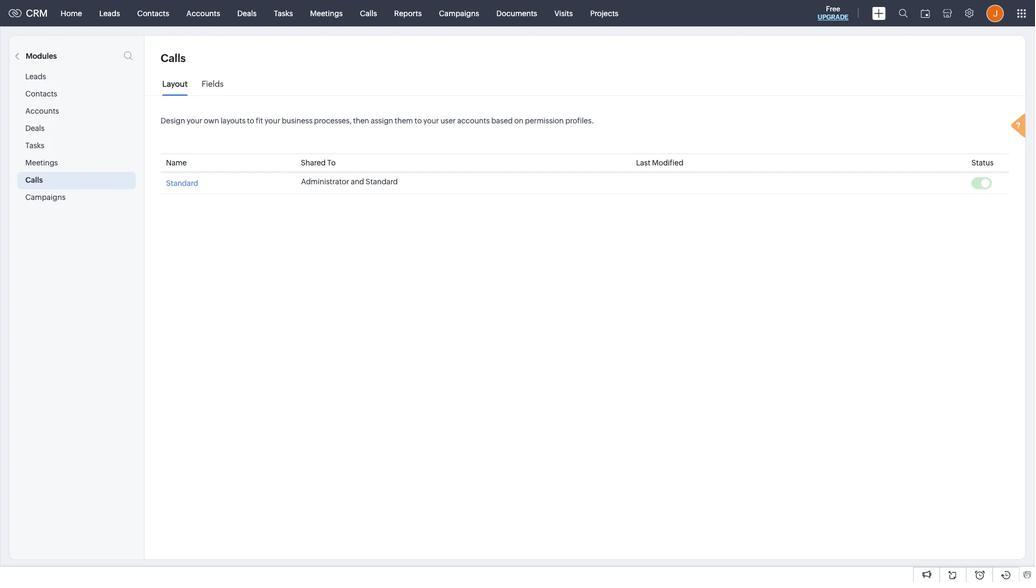 Task type: describe. For each thing, give the bounding box(es) containing it.
3 your from the left
[[423, 116, 439, 125]]

fields link
[[202, 79, 224, 97]]

crm
[[26, 8, 48, 19]]

1 horizontal spatial calls
[[161, 52, 186, 64]]

tasks link
[[265, 0, 302, 26]]

deals link
[[229, 0, 265, 26]]

projects link
[[582, 0, 627, 26]]

crm link
[[9, 8, 48, 19]]

to
[[327, 159, 336, 167]]

documents link
[[488, 0, 546, 26]]

business
[[282, 116, 313, 125]]

1 to from the left
[[247, 116, 254, 125]]

last modified
[[636, 159, 684, 167]]

own
[[204, 116, 219, 125]]

campaigns inside campaigns link
[[439, 9, 479, 18]]

design your own layouts to fit your business processes, then assign them to your user accounts based on permission profiles.
[[161, 116, 594, 125]]

projects
[[590, 9, 619, 18]]

0 vertical spatial deals
[[237, 9, 257, 18]]

administrator and standard
[[301, 177, 398, 186]]

accounts link
[[178, 0, 229, 26]]

visits link
[[546, 0, 582, 26]]

profile image
[[987, 5, 1004, 22]]

free upgrade
[[818, 5, 849, 21]]

create menu element
[[866, 0, 892, 26]]

0 horizontal spatial accounts
[[25, 107, 59, 115]]

status
[[972, 159, 994, 167]]

design
[[161, 116, 185, 125]]

1 horizontal spatial meetings
[[310, 9, 343, 18]]

reports
[[394, 9, 422, 18]]

1 vertical spatial meetings
[[25, 159, 58, 167]]

fields
[[202, 79, 224, 88]]

2 to from the left
[[415, 116, 422, 125]]

user
[[441, 116, 456, 125]]

free
[[826, 5, 840, 13]]

and
[[351, 177, 364, 186]]

accounts
[[457, 116, 490, 125]]

then
[[353, 116, 369, 125]]

leads link
[[91, 0, 129, 26]]

profile element
[[980, 0, 1011, 26]]

0 horizontal spatial contacts
[[25, 90, 57, 98]]

upgrade
[[818, 13, 849, 21]]

1 horizontal spatial accounts
[[187, 9, 220, 18]]

fit
[[256, 116, 263, 125]]

0 horizontal spatial standard
[[166, 179, 198, 188]]

name
[[166, 159, 187, 167]]

home
[[61, 9, 82, 18]]

meetings link
[[302, 0, 351, 26]]

last
[[636, 159, 651, 167]]

visits
[[555, 9, 573, 18]]

documents
[[497, 9, 537, 18]]

layout
[[162, 79, 188, 88]]



Task type: vqa. For each thing, say whether or not it's contained in the screenshot.
the Contacts
yes



Task type: locate. For each thing, give the bounding box(es) containing it.
2 your from the left
[[265, 116, 280, 125]]

2 horizontal spatial calls
[[360, 9, 377, 18]]

0 horizontal spatial deals
[[25, 124, 45, 133]]

them
[[395, 116, 413, 125]]

to
[[247, 116, 254, 125], [415, 116, 422, 125]]

deals
[[237, 9, 257, 18], [25, 124, 45, 133]]

tasks
[[274, 9, 293, 18], [25, 141, 44, 150]]

shared to
[[301, 159, 336, 167]]

your left user
[[423, 116, 439, 125]]

1 horizontal spatial contacts
[[137, 9, 169, 18]]

layouts
[[221, 116, 246, 125]]

1 vertical spatial accounts
[[25, 107, 59, 115]]

your left own
[[187, 116, 202, 125]]

calendar image
[[921, 9, 930, 18]]

0 vertical spatial calls
[[360, 9, 377, 18]]

contacts right leads link in the top left of the page
[[137, 9, 169, 18]]

to right them
[[415, 116, 422, 125]]

1 vertical spatial campaigns
[[25, 193, 66, 202]]

calls link
[[351, 0, 386, 26]]

1 your from the left
[[187, 116, 202, 125]]

profiles.
[[566, 116, 594, 125]]

1 horizontal spatial standard
[[366, 177, 398, 186]]

0 vertical spatial meetings
[[310, 9, 343, 18]]

standard
[[366, 177, 398, 186], [166, 179, 198, 188]]

search element
[[892, 0, 915, 26]]

0 horizontal spatial tasks
[[25, 141, 44, 150]]

standard link
[[166, 177, 198, 188]]

1 horizontal spatial tasks
[[274, 9, 293, 18]]

administrator
[[301, 177, 349, 186]]

1 vertical spatial tasks
[[25, 141, 44, 150]]

processes,
[[314, 116, 352, 125]]

2 horizontal spatial your
[[423, 116, 439, 125]]

create menu image
[[873, 7, 886, 20]]

leads down 'modules'
[[25, 72, 46, 81]]

0 horizontal spatial your
[[187, 116, 202, 125]]

1 horizontal spatial deals
[[237, 9, 257, 18]]

home link
[[52, 0, 91, 26]]

0 vertical spatial leads
[[99, 9, 120, 18]]

1 horizontal spatial your
[[265, 116, 280, 125]]

1 vertical spatial calls
[[161, 52, 186, 64]]

to left 'fit'
[[247, 116, 254, 125]]

on
[[514, 116, 524, 125]]

0 horizontal spatial meetings
[[25, 159, 58, 167]]

1 horizontal spatial to
[[415, 116, 422, 125]]

0 horizontal spatial to
[[247, 116, 254, 125]]

modified
[[652, 159, 684, 167]]

calls
[[360, 9, 377, 18], [161, 52, 186, 64], [25, 176, 43, 184]]

based
[[491, 116, 513, 125]]

campaigns link
[[430, 0, 488, 26]]

meetings
[[310, 9, 343, 18], [25, 159, 58, 167]]

contacts link
[[129, 0, 178, 26]]

1 vertical spatial leads
[[25, 72, 46, 81]]

your
[[187, 116, 202, 125], [265, 116, 280, 125], [423, 116, 439, 125]]

permission
[[525, 116, 564, 125]]

0 horizontal spatial calls
[[25, 176, 43, 184]]

contacts
[[137, 9, 169, 18], [25, 90, 57, 98]]

1 vertical spatial deals
[[25, 124, 45, 133]]

layout link
[[162, 79, 188, 97]]

standard right and
[[366, 177, 398, 186]]

campaigns
[[439, 9, 479, 18], [25, 193, 66, 202]]

0 horizontal spatial campaigns
[[25, 193, 66, 202]]

search image
[[899, 9, 908, 18]]

modules
[[26, 52, 57, 60]]

2 vertical spatial calls
[[25, 176, 43, 184]]

shared
[[301, 159, 326, 167]]

contacts down 'modules'
[[25, 90, 57, 98]]

0 horizontal spatial leads
[[25, 72, 46, 81]]

0 vertical spatial campaigns
[[439, 9, 479, 18]]

0 vertical spatial accounts
[[187, 9, 220, 18]]

reports link
[[386, 0, 430, 26]]

1 vertical spatial contacts
[[25, 90, 57, 98]]

accounts
[[187, 9, 220, 18], [25, 107, 59, 115]]

standard down name
[[166, 179, 198, 188]]

1 horizontal spatial leads
[[99, 9, 120, 18]]

your right 'fit'
[[265, 116, 280, 125]]

leads
[[99, 9, 120, 18], [25, 72, 46, 81]]

0 vertical spatial tasks
[[274, 9, 293, 18]]

0 vertical spatial contacts
[[137, 9, 169, 18]]

leads right home
[[99, 9, 120, 18]]

assign
[[371, 116, 393, 125]]

1 horizontal spatial campaigns
[[439, 9, 479, 18]]



